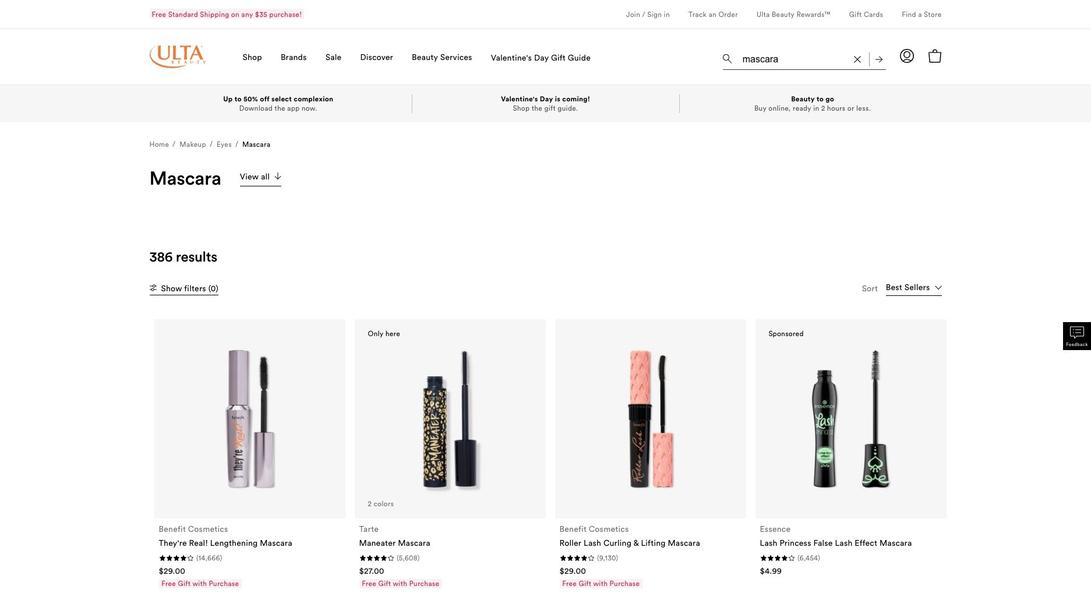 Task type: vqa. For each thing, say whether or not it's contained in the screenshot.
Reset bearing to north icon
no



Task type: describe. For each thing, give the bounding box(es) containing it.
benefit cosmetics roller lash curling & lifting mascara image
[[574, 342, 727, 495]]

Search products and more search field
[[741, 47, 847, 67]]

tarte maneater mascara image
[[374, 342, 527, 495]]

0 items in bag image
[[928, 49, 942, 63]]

clear search image
[[854, 56, 861, 63]]

benefit cosmetics they're real! lengthening mascara image
[[173, 342, 326, 495]]

submit image
[[875, 56, 882, 63]]

Sort field
[[886, 281, 942, 296]]



Task type: locate. For each thing, give the bounding box(es) containing it.
log in to your ulta account image
[[900, 49, 914, 63]]

None search field
[[723, 44, 886, 72]]

withicon image
[[149, 284, 156, 291]]

withiconright image
[[274, 173, 281, 180]]

essence lash princess false lash effect mascara image
[[775, 342, 927, 495]]



